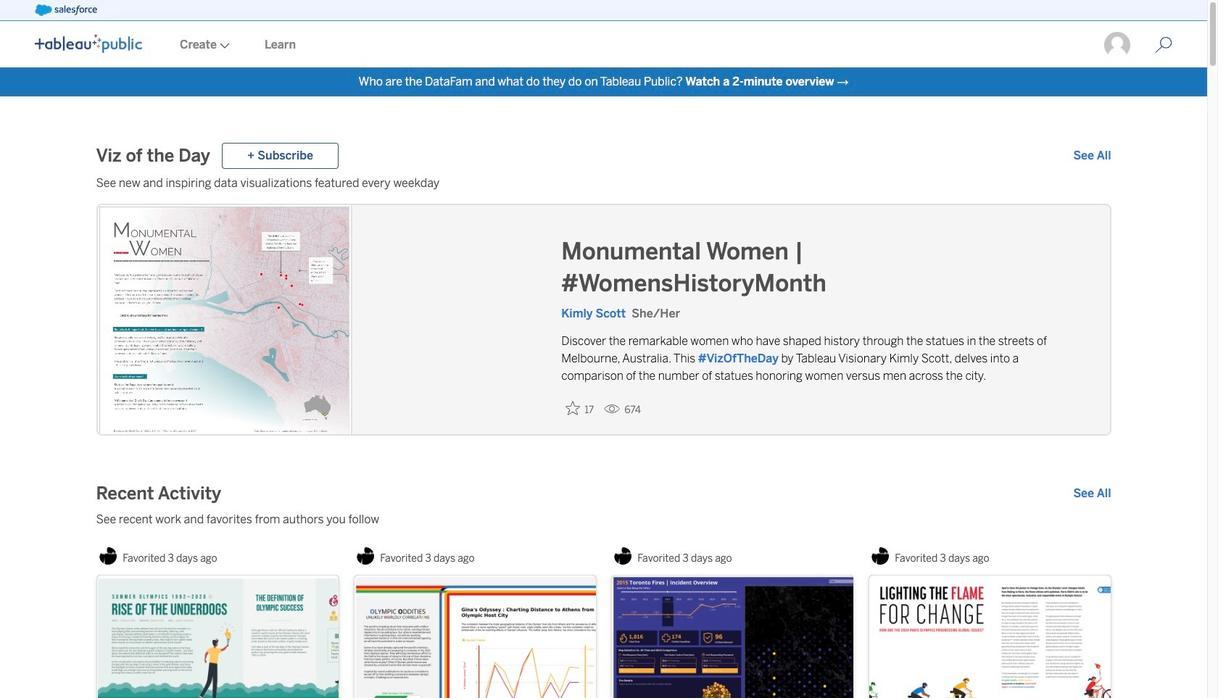 Task type: vqa. For each thing, say whether or not it's contained in the screenshot.
the set. in excel data set.
no



Task type: locate. For each thing, give the bounding box(es) containing it.
see all viz of the day element
[[1074, 147, 1112, 165]]

1 workbook thumbnail image from the left
[[97, 576, 338, 699]]

3 workbook thumbnail image from the left
[[612, 576, 853, 699]]

viz of the day heading
[[96, 144, 210, 168]]

workbook thumbnail image for 2nd jason yang image from left
[[354, 576, 596, 699]]

0 horizontal spatial jason yang image
[[100, 548, 117, 565]]

see all recent activity element
[[1074, 485, 1112, 503]]

1 horizontal spatial jason yang image
[[357, 548, 375, 565]]

2 workbook thumbnail image from the left
[[354, 576, 596, 699]]

4 workbook thumbnail image from the left
[[869, 576, 1111, 699]]

2 horizontal spatial jason yang image
[[615, 548, 632, 565]]

recent activity heading
[[96, 482, 221, 506]]

workbook thumbnail image for 3rd jason yang image from the right
[[97, 576, 338, 699]]

see recent work and favorites from authors you follow element
[[96, 511, 1112, 529]]

3 jason yang image from the left
[[615, 548, 632, 565]]

workbook thumbnail image
[[97, 576, 338, 699], [354, 576, 596, 699], [612, 576, 853, 699], [869, 576, 1111, 699]]

tableau public viz of the day image
[[98, 205, 352, 437]]

jason yang image
[[100, 548, 117, 565], [357, 548, 375, 565], [615, 548, 632, 565]]

add favorite image
[[566, 401, 580, 416]]

tara.schultz image
[[1103, 30, 1132, 59]]

create image
[[217, 43, 230, 49]]

workbook thumbnail image for jason yang icon
[[869, 576, 1111, 699]]



Task type: describe. For each thing, give the bounding box(es) containing it.
workbook thumbnail image for 3rd jason yang image
[[612, 576, 853, 699]]

2 jason yang image from the left
[[357, 548, 375, 565]]

go to search image
[[1138, 36, 1190, 54]]

logo image
[[35, 34, 142, 53]]

see new and inspiring data visualizations featured every weekday element
[[96, 175, 1112, 192]]

Add Favorite button
[[562, 397, 599, 421]]

jason yang image
[[872, 548, 890, 565]]

1 jason yang image from the left
[[100, 548, 117, 565]]

salesforce logo image
[[35, 4, 97, 16]]



